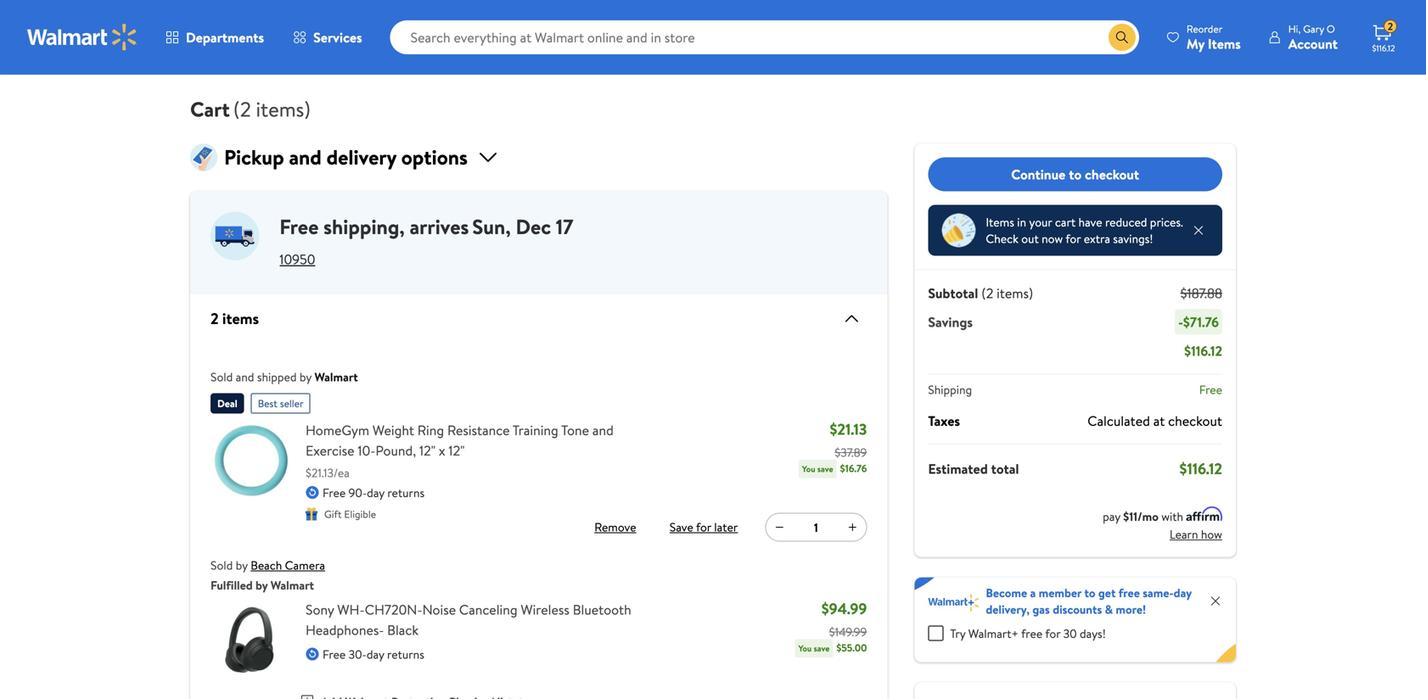 Task type: locate. For each thing, give the bounding box(es) containing it.
to inside become a member to get free same-day delivery, gas discounts & more!
[[1084, 585, 1095, 601]]

1 horizontal spatial walmart
[[314, 369, 358, 385]]

1 vertical spatial 2
[[211, 308, 219, 329]]

1 vertical spatial returns
[[387, 646, 424, 663]]

1 vertical spatial for
[[696, 519, 711, 536]]

save for later
[[670, 519, 738, 536]]

day for free 30-day returns
[[367, 646, 384, 663]]

$37.89
[[835, 444, 867, 461]]

1 vertical spatial free
[[1021, 625, 1043, 642]]

save left $55.00
[[814, 643, 830, 654]]

to right continue
[[1069, 165, 1082, 184]]

walmart
[[314, 369, 358, 385], [271, 577, 314, 594]]

free 90-day returns
[[323, 485, 425, 501]]

get
[[1098, 585, 1116, 601]]

search icon image
[[1115, 31, 1129, 44]]

save left $16.76
[[817, 463, 833, 475]]

free up 10950
[[280, 213, 319, 241]]

1 returns from the top
[[387, 485, 425, 501]]

your
[[1029, 214, 1052, 230]]

0 vertical spatial and
[[289, 143, 322, 171]]

0 vertical spatial items
[[1208, 34, 1241, 53]]

sold inside sold by beach camera fulfilled by walmart
[[211, 557, 233, 574]]

&
[[1105, 601, 1113, 618]]

0 vertical spatial returns
[[387, 485, 425, 501]]

you inside the $94.99 $149.99 you save $55.00
[[798, 643, 812, 654]]

1 horizontal spatial 2
[[1388, 19, 1393, 34]]

$116.12 up affirm image
[[1179, 458, 1222, 480]]

dec
[[516, 213, 551, 241]]

0 vertical spatial (2
[[233, 95, 251, 124]]

2 sold from the top
[[211, 557, 233, 574]]

by down beach
[[256, 577, 268, 594]]

save inside the $94.99 $149.99 you save $55.00
[[814, 643, 830, 654]]

1 vertical spatial day
[[1174, 585, 1192, 601]]

check
[[986, 230, 1019, 247]]

more!
[[1116, 601, 1146, 618]]

banner
[[914, 578, 1236, 663]]

and
[[289, 143, 322, 171], [236, 369, 254, 385], [592, 421, 614, 440]]

0 vertical spatial for
[[1066, 230, 1081, 247]]

2 horizontal spatial and
[[592, 421, 614, 440]]

walmart plus image
[[928, 595, 979, 612]]

1 vertical spatial save
[[814, 643, 830, 654]]

account
[[1288, 34, 1338, 53]]

sold for sold by beach camera fulfilled by walmart
[[211, 557, 233, 574]]

2 vertical spatial and
[[592, 421, 614, 440]]

0 horizontal spatial to
[[1069, 165, 1082, 184]]

$94.99 $149.99 you save $55.00
[[798, 598, 867, 655]]

save for $21.13
[[817, 463, 833, 475]]

1 vertical spatial to
[[1084, 585, 1095, 601]]

items right my
[[1208, 34, 1241, 53]]

free left 30-
[[323, 646, 346, 663]]

to
[[1069, 165, 1082, 184], [1084, 585, 1095, 601]]

2 vertical spatial for
[[1045, 625, 1060, 642]]

0 horizontal spatial by
[[236, 557, 248, 574]]

(2 right subtotal
[[982, 284, 993, 303]]

and up deal
[[236, 369, 254, 385]]

sony
[[306, 601, 334, 619]]

items inside items in your cart have reduced prices. check out now for extra savings!
[[986, 214, 1014, 230]]

0 horizontal spatial and
[[236, 369, 254, 385]]

beach camera link
[[251, 557, 325, 574]]

gary
[[1303, 22, 1324, 36]]

you left $55.00
[[798, 643, 812, 654]]

tone
[[561, 421, 589, 440]]

camera
[[285, 557, 325, 574]]

0 vertical spatial save
[[817, 463, 833, 475]]

try
[[950, 625, 965, 642]]

checkout right the at
[[1168, 412, 1222, 430]]

returns down 'black'
[[387, 646, 424, 663]]

by right shipped
[[300, 369, 312, 385]]

items) for subtotal (2 items)
[[997, 284, 1033, 303]]

1 horizontal spatial 12"
[[449, 441, 465, 460]]

0 vertical spatial day
[[367, 485, 385, 501]]

free shipping, arrives sun, dec 17 10950 element
[[190, 191, 887, 280]]

reduced price image
[[942, 213, 976, 247]]

0 vertical spatial sold
[[211, 369, 233, 385]]

1 horizontal spatial (2
[[982, 284, 993, 303]]

1 vertical spatial you
[[798, 643, 812, 654]]

0 horizontal spatial (2
[[233, 95, 251, 124]]

and right the pickup
[[289, 143, 322, 171]]

2 horizontal spatial by
[[300, 369, 312, 385]]

save for $94.99
[[814, 643, 830, 654]]

items) for cart (2 items)
[[256, 95, 311, 124]]

you inside $21.13 $37.89 you save $16.76
[[802, 463, 815, 475]]

$116.12 right account
[[1372, 42, 1395, 54]]

hi, gary o account
[[1288, 22, 1338, 53]]

my
[[1187, 34, 1205, 53]]

$116.12
[[1372, 42, 1395, 54], [1184, 342, 1222, 360], [1179, 458, 1222, 480]]

0 horizontal spatial walmart
[[271, 577, 314, 594]]

0 horizontal spatial 2
[[211, 308, 219, 329]]

0 horizontal spatial 12"
[[419, 441, 436, 460]]

free for free 90-day returns
[[323, 485, 346, 501]]

items) down check on the right top of the page
[[997, 284, 1033, 303]]

sold up fulfilled
[[211, 557, 233, 574]]

returns down pound,
[[387, 485, 425, 501]]

0 vertical spatial items)
[[256, 95, 311, 124]]

and right tone
[[592, 421, 614, 440]]

items left in
[[986, 214, 1014, 230]]

ring
[[417, 421, 444, 440]]

10-
[[358, 441, 376, 460]]

0 vertical spatial walmart
[[314, 369, 358, 385]]

1 vertical spatial checkout
[[1168, 412, 1222, 430]]

shipping
[[323, 213, 399, 241]]

reduced
[[1105, 214, 1147, 230]]

1 vertical spatial walmart
[[271, 577, 314, 594]]

returns
[[387, 485, 425, 501], [387, 646, 424, 663]]

beach
[[251, 557, 282, 574]]

for left 30
[[1045, 625, 1060, 642]]

save inside $21.13 $37.89 you save $16.76
[[817, 463, 833, 475]]

$116.12 down $71.76
[[1184, 342, 1222, 360]]

1 horizontal spatial to
[[1084, 585, 1095, 601]]

save
[[817, 463, 833, 475], [814, 643, 830, 654]]

free for free shipping , arrives sun, dec 17
[[280, 213, 319, 241]]

0 vertical spatial you
[[802, 463, 815, 475]]

you for $94.99
[[798, 643, 812, 654]]

free right get
[[1119, 585, 1140, 601]]

services button
[[278, 17, 377, 58]]

sold and shipped by walmart
[[211, 369, 358, 385]]

1 vertical spatial items)
[[997, 284, 1033, 303]]

1 vertical spatial and
[[236, 369, 254, 385]]

12"
[[419, 441, 436, 460], [449, 441, 465, 460]]

1 horizontal spatial items)
[[997, 284, 1033, 303]]

1 horizontal spatial by
[[256, 577, 268, 594]]

total
[[991, 460, 1019, 478]]

for inside button
[[696, 519, 711, 536]]

$187.88
[[1180, 284, 1222, 303]]

2
[[1388, 19, 1393, 34], [211, 308, 219, 329]]

sold up deal
[[211, 369, 233, 385]]

1 vertical spatial by
[[236, 557, 248, 574]]

gift
[[324, 507, 342, 522]]

(2 right cart
[[233, 95, 251, 124]]

subtotal
[[928, 284, 978, 303]]

for inside banner
[[1045, 625, 1060, 642]]

cart (2 items)
[[190, 95, 311, 124]]

1 12" from the left
[[419, 441, 436, 460]]

1 horizontal spatial and
[[289, 143, 322, 171]]

o
[[1327, 22, 1335, 36]]

estimated total
[[928, 460, 1019, 478]]

sold by beach camera fulfilled by walmart
[[211, 557, 325, 594]]

sold
[[211, 369, 233, 385], [211, 557, 233, 574]]

for right save
[[696, 519, 711, 536]]

walmart down beach camera link
[[271, 577, 314, 594]]

hide all items image
[[835, 309, 862, 329]]

2 left items
[[211, 308, 219, 329]]

close walmart plus section image
[[1209, 595, 1222, 608]]

wh-
[[337, 601, 365, 619]]

-$71.76
[[1178, 313, 1219, 331]]

1 vertical spatial items
[[986, 214, 1014, 230]]

0 horizontal spatial for
[[696, 519, 711, 536]]

day
[[367, 485, 385, 501], [1174, 585, 1192, 601], [367, 646, 384, 663]]

pickup and delivery options button
[[190, 143, 887, 171]]

pound,
[[376, 441, 416, 460]]

day inside become a member to get free same-day delivery, gas discounts & more!
[[1174, 585, 1192, 601]]

close nudge image
[[1192, 224, 1205, 237]]

resistance
[[447, 421, 510, 440]]

items) up the pickup
[[256, 95, 311, 124]]

2 horizontal spatial for
[[1066, 230, 1081, 247]]

with
[[1161, 508, 1183, 525]]

subtotal (2 items)
[[928, 284, 1033, 303]]

1 vertical spatial sold
[[211, 557, 233, 574]]

free
[[280, 213, 319, 241], [1199, 382, 1222, 398], [323, 485, 346, 501], [323, 646, 346, 663]]

day up eligible
[[367, 485, 385, 501]]

you left $16.76
[[802, 463, 815, 475]]

0 vertical spatial 2
[[1388, 19, 1393, 34]]

2 for 2 items
[[211, 308, 219, 329]]

delivery,
[[986, 601, 1030, 618]]

walmart up homegym
[[314, 369, 358, 385]]

gifteligibleicon image
[[306, 508, 317, 521]]

extra
[[1084, 230, 1110, 247]]

0 horizontal spatial items
[[986, 214, 1014, 230]]

0 vertical spatial free
[[1119, 585, 1140, 601]]

2 vertical spatial by
[[256, 577, 268, 594]]

hi,
[[1288, 22, 1301, 36]]

0 vertical spatial checkout
[[1085, 165, 1139, 184]]

homegym weight ring resistance training tone and exercise 10-pound, 12" x 12", with add-on services, $21.13/ea, 1 in cart gift eligible image
[[211, 420, 292, 502]]

homegym weight ring resistance training tone and exercise 10-pound, 12" x 12" $21.13/ea
[[306, 421, 614, 481]]

day left close walmart plus section icon
[[1174, 585, 1192, 601]]

for right "now"
[[1066, 230, 1081, 247]]

2 right o
[[1388, 19, 1393, 34]]

increase quantity homegym weight ring resistance training tone and exercise 10-pound, 12" x 12", current quantity 1 image
[[846, 521, 859, 534]]

12" right x
[[449, 441, 465, 460]]

checkout inside continue to checkout "button"
[[1085, 165, 1139, 184]]

save for later button
[[666, 514, 741, 541]]

out
[[1021, 230, 1039, 247]]

1 sold from the top
[[211, 369, 233, 385]]

1 horizontal spatial free
[[1119, 585, 1140, 601]]

(2
[[233, 95, 251, 124], [982, 284, 993, 303]]

by up fulfilled
[[236, 557, 248, 574]]

12" left x
[[419, 441, 436, 460]]

free for free
[[1199, 382, 1222, 398]]

pay
[[1103, 508, 1120, 525]]

free down gas at the right of page
[[1021, 625, 1043, 642]]

remove
[[594, 519, 636, 536]]

to left get
[[1084, 585, 1095, 601]]

1
[[814, 519, 818, 536]]

checkout up reduced
[[1085, 165, 1139, 184]]

free up calculated at checkout
[[1199, 382, 1222, 398]]

free inside become a member to get free same-day delivery, gas discounts & more!
[[1119, 585, 1140, 601]]

1 horizontal spatial checkout
[[1168, 412, 1222, 430]]

2 vertical spatial day
[[367, 646, 384, 663]]

$11/mo
[[1123, 508, 1159, 525]]

member
[[1039, 585, 1082, 601]]

0 vertical spatial to
[[1069, 165, 1082, 184]]

1 horizontal spatial for
[[1045, 625, 1060, 642]]

2 returns from the top
[[387, 646, 424, 663]]

0 horizontal spatial items)
[[256, 95, 311, 124]]

$94.99
[[821, 598, 867, 620]]

become
[[986, 585, 1027, 601]]

0 horizontal spatial checkout
[[1085, 165, 1139, 184]]

1 vertical spatial (2
[[982, 284, 993, 303]]

and for pickup
[[289, 143, 322, 171]]

cart
[[1055, 214, 1076, 230]]

items
[[1208, 34, 1241, 53], [986, 214, 1014, 230]]

day down headphones- on the left bottom
[[367, 646, 384, 663]]

by
[[300, 369, 312, 385], [236, 557, 248, 574], [256, 577, 268, 594]]

ch720n-
[[365, 601, 422, 619]]

options
[[401, 143, 468, 171]]

1 horizontal spatial items
[[1208, 34, 1241, 53]]

free down $21.13/ea
[[323, 485, 346, 501]]

free
[[1119, 585, 1140, 601], [1021, 625, 1043, 642]]



Task type: describe. For each thing, give the bounding box(es) containing it.
returns for free 90-day returns
[[387, 485, 425, 501]]

cart_gic_illustration image
[[190, 144, 217, 171]]

$71.76
[[1183, 313, 1219, 331]]

learn how
[[1170, 526, 1222, 543]]

30-
[[349, 646, 367, 663]]

for inside items in your cart have reduced prices. check out now for extra savings!
[[1066, 230, 1081, 247]]

services
[[313, 28, 362, 47]]

day for free 90-day returns
[[367, 485, 385, 501]]

sun,
[[472, 213, 511, 241]]

shipped
[[257, 369, 297, 385]]

(2 for subtotal
[[982, 284, 993, 303]]

x
[[439, 441, 445, 460]]

free 30-day returns
[[323, 646, 424, 663]]

deal
[[217, 396, 237, 411]]

checkout for continue to checkout
[[1085, 165, 1139, 184]]

at
[[1153, 412, 1165, 430]]

save
[[670, 519, 693, 536]]

2 items
[[211, 308, 259, 329]]

savings
[[928, 313, 973, 331]]

remove button
[[588, 514, 643, 541]]

10950
[[280, 250, 315, 269]]

to inside "button"
[[1069, 165, 1082, 184]]

10950 button
[[280, 250, 315, 269]]

pay $11/mo with
[[1103, 508, 1186, 525]]

training
[[513, 421, 558, 440]]

homegym
[[306, 421, 369, 440]]

sony wh-ch720n-noise canceling wireless bluetooth headphones- black link
[[306, 600, 660, 640]]

noise
[[422, 601, 456, 619]]

taxes
[[928, 412, 960, 430]]

0 vertical spatial $116.12
[[1372, 42, 1395, 54]]

continue to checkout button
[[928, 157, 1222, 191]]

Walmart Site-Wide search field
[[390, 20, 1139, 54]]

1 vertical spatial $116.12
[[1184, 342, 1222, 360]]

and for sold
[[236, 369, 254, 385]]

pickup
[[224, 143, 284, 171]]

gift eligible
[[324, 507, 376, 522]]

gas
[[1033, 601, 1050, 618]]

fulfillment logo image
[[211, 212, 259, 260]]

learn
[[1170, 526, 1198, 543]]

2 for 2
[[1388, 19, 1393, 34]]

seller
[[280, 396, 304, 411]]

bluetooth
[[573, 601, 631, 619]]

returns for free 30-day returns
[[387, 646, 424, 663]]

cart
[[190, 95, 230, 124]]

now
[[1042, 230, 1063, 247]]

walmart inside sold by beach camera fulfilled by walmart
[[271, 577, 314, 594]]

in
[[1017, 214, 1026, 230]]

0 horizontal spatial free
[[1021, 625, 1043, 642]]

pickup and delivery options
[[224, 143, 468, 171]]

same-
[[1143, 585, 1174, 601]]

2 vertical spatial $116.12
[[1179, 458, 1222, 480]]

decrease quantity homegym weight ring resistance training tone and exercise 10-pound, 12" x 12", current quantity 1 image
[[773, 521, 786, 534]]

sold for sold and shipped by walmart
[[211, 369, 233, 385]]

how
[[1201, 526, 1222, 543]]

$21.13
[[830, 419, 867, 440]]

$149.99
[[829, 624, 867, 640]]

free for free 30-day returns
[[323, 646, 346, 663]]

Try Walmart+ free for 30 days! checkbox
[[928, 626, 943, 641]]

and inside the homegym weight ring resistance training tone and exercise 10-pound, 12" x 12" $21.13/ea
[[592, 421, 614, 440]]

fulfilled
[[211, 577, 253, 594]]

checkout for calculated at checkout
[[1168, 412, 1222, 430]]

(2 for cart
[[233, 95, 251, 124]]

sony wh-ch720n-noise canceling wireless bluetooth headphones- black
[[306, 601, 631, 640]]

items
[[222, 308, 259, 329]]

sony wh-ch720n-noise canceling wireless bluetooth headphones- black, with add-on services, 1 in cart image
[[211, 600, 292, 681]]

reorder my items
[[1187, 22, 1241, 53]]

savings!
[[1113, 230, 1153, 247]]

0 vertical spatial by
[[300, 369, 312, 385]]

calculated at checkout
[[1088, 412, 1222, 430]]

17
[[556, 213, 573, 241]]

banner containing become a member to get free same-day delivery, gas discounts & more!
[[914, 578, 1236, 663]]

,
[[399, 213, 405, 241]]

later
[[714, 519, 738, 536]]

black
[[387, 621, 419, 640]]

items inside reorder my items
[[1208, 34, 1241, 53]]

reorder
[[1187, 22, 1223, 36]]

headphones-
[[306, 621, 384, 640]]

estimated
[[928, 460, 988, 478]]

you for $21.13
[[802, 463, 815, 475]]

best seller
[[258, 396, 304, 411]]

best
[[258, 396, 277, 411]]

discounts
[[1053, 601, 1102, 618]]

canceling
[[459, 601, 517, 619]]

weight
[[373, 421, 414, 440]]

affirm image
[[1186, 507, 1222, 521]]

$21.13/ea
[[306, 465, 350, 481]]

prices.
[[1150, 214, 1183, 230]]

a
[[1030, 585, 1036, 601]]

Search search field
[[390, 20, 1139, 54]]

items in your cart have reduced prices. check out now for extra savings!
[[986, 214, 1183, 247]]

walmart+
[[968, 625, 1019, 642]]

walmart image
[[27, 24, 138, 51]]

delivery
[[326, 143, 396, 171]]

2 12" from the left
[[449, 441, 465, 460]]

$21.13 $37.89 you save $16.76
[[802, 419, 867, 476]]

90-
[[349, 485, 367, 501]]

departments button
[[151, 17, 278, 58]]

wireless
[[521, 601, 569, 619]]



Task type: vqa. For each thing, say whether or not it's contained in the screenshot.
ContiSportContact
no



